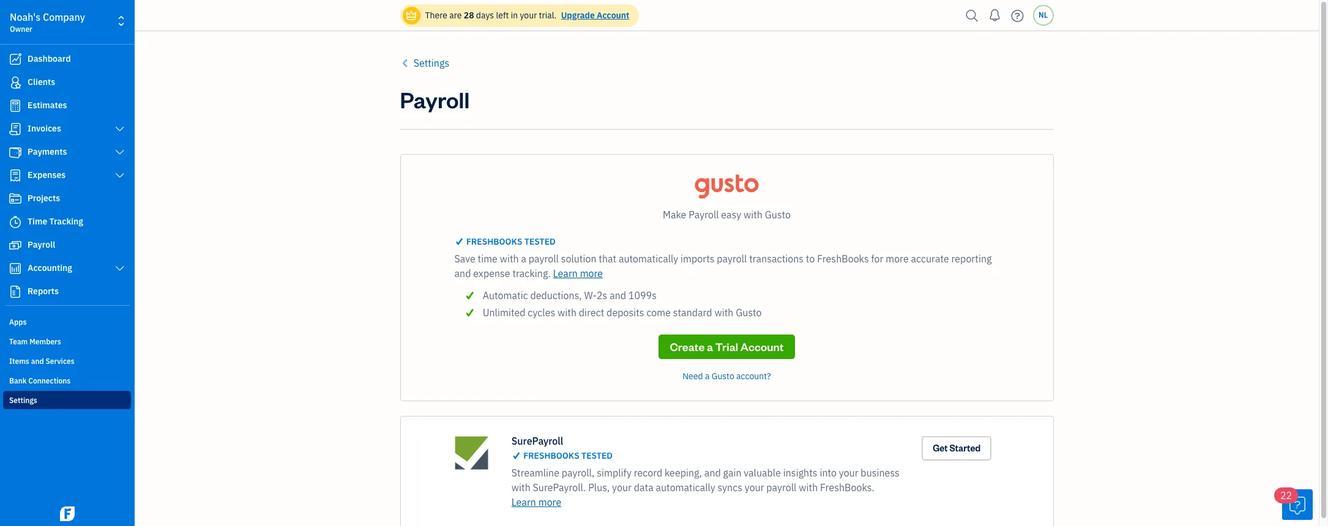 Task type: vqa. For each thing, say whether or not it's contained in the screenshot.
go to help image on the top of the page
yes



Task type: describe. For each thing, give the bounding box(es) containing it.
get started button
[[922, 436, 992, 461]]

with right standard
[[714, 307, 733, 319]]

insights
[[783, 467, 817, 479]]

company
[[43, 11, 85, 23]]

valuable
[[744, 467, 781, 479]]

28
[[464, 10, 474, 21]]

create a trial account
[[670, 340, 784, 354]]

resource center badge image
[[1282, 490, 1313, 520]]

time
[[478, 253, 497, 265]]

chevron large down image for expenses
[[114, 171, 125, 181]]

1 vertical spatial tested
[[581, 450, 613, 461]]

keeping,
[[665, 467, 702, 479]]

payroll inside main element
[[28, 239, 55, 250]]

invoice image
[[8, 123, 23, 135]]

bank connections
[[9, 376, 71, 386]]

go to help image
[[1008, 6, 1027, 25]]

need a gusto account? button
[[683, 371, 771, 382]]

payroll link
[[3, 234, 131, 256]]

timer image
[[8, 216, 23, 228]]

syncs
[[718, 482, 742, 494]]

create
[[670, 340, 705, 354]]

2 horizontal spatial gusto
[[765, 209, 791, 221]]

accounting
[[28, 263, 72, 274]]

22
[[1280, 490, 1292, 502]]

account?
[[736, 371, 771, 382]]

reporting
[[951, 253, 992, 265]]

chevronleft image
[[400, 56, 411, 70]]

there
[[425, 10, 447, 21]]

days
[[476, 10, 494, 21]]

0 vertical spatial freshbooks
[[466, 236, 522, 247]]

freshbooks
[[817, 253, 869, 265]]

2s
[[597, 289, 607, 302]]

surepayroll.
[[533, 482, 586, 494]]

noah's company owner
[[10, 11, 85, 34]]

0 horizontal spatial account
[[597, 10, 629, 21]]

main element
[[0, 0, 165, 526]]

unlimited cycles with direct deposits come standard with gusto
[[483, 307, 762, 319]]

items and services link
[[3, 352, 131, 370]]

with down streamline on the bottom of page
[[511, 482, 530, 494]]

and inside save time with a payroll solution that automatically imports payroll transactions to freshbooks for more accurate reporting and expense tracking.
[[454, 267, 471, 280]]

direct
[[579, 307, 604, 319]]

come
[[647, 307, 671, 319]]

payroll inside streamline payroll, simplify record keeping, and gain valuable insights into your business with surepayroll. plus, your data automatically syncs your payroll with freshbooks. learn more
[[766, 482, 797, 494]]

imports
[[681, 253, 715, 265]]

projects
[[28, 193, 60, 204]]

streamline payroll, simplify record keeping, and gain valuable insights into your business with surepayroll. plus, your data automatically syncs your payroll with freshbooks. learn more
[[511, 467, 900, 509]]

need a gusto account?
[[683, 371, 771, 382]]

items
[[9, 357, 29, 366]]

payments
[[28, 146, 67, 157]]

expense image
[[8, 170, 23, 182]]

your up freshbooks.
[[839, 467, 858, 479]]

chevron large down image for payments
[[114, 147, 125, 157]]

account inside button
[[740, 340, 784, 354]]

1 horizontal spatial payroll
[[717, 253, 747, 265]]

payment image
[[8, 146, 23, 159]]

money image
[[8, 239, 23, 252]]

team
[[9, 337, 28, 346]]

1 vertical spatial check image
[[511, 451, 521, 461]]

settings button
[[400, 56, 449, 70]]

2 vertical spatial gusto
[[712, 371, 734, 382]]

with right easy
[[744, 209, 763, 221]]

team members
[[9, 337, 61, 346]]

accounting link
[[3, 258, 131, 280]]

for
[[871, 253, 883, 265]]

dashboard link
[[3, 48, 131, 70]]

automatic deductions, w-2s and 1099s
[[483, 289, 657, 302]]

with down insights
[[799, 482, 818, 494]]

estimates
[[28, 100, 67, 111]]

make payroll easy with gusto image
[[695, 174, 759, 199]]

settings link
[[3, 391, 131, 409]]

tracking
[[49, 216, 83, 227]]

chart image
[[8, 263, 23, 275]]

your right in
[[520, 10, 537, 21]]

expenses
[[28, 170, 66, 181]]

0 vertical spatial payroll
[[400, 85, 470, 114]]

apps
[[9, 318, 27, 327]]

0 horizontal spatial payroll
[[529, 253, 559, 265]]

streamline
[[511, 467, 559, 479]]

standard
[[673, 307, 712, 319]]

notifications image
[[985, 3, 1005, 28]]

cycles
[[528, 307, 555, 319]]

1 horizontal spatial more
[[580, 267, 603, 280]]

bank connections link
[[3, 371, 131, 390]]

freshbooks image
[[58, 507, 77, 521]]

0 vertical spatial check image
[[454, 237, 464, 247]]

0 vertical spatial freshbooks tested
[[466, 236, 556, 247]]

into
[[820, 467, 837, 479]]

simplify
[[597, 467, 632, 479]]

trial
[[715, 340, 738, 354]]

22 button
[[1274, 488, 1313, 520]]

learn more link for save time with a payroll solution that automatically imports payroll transactions to freshbooks for more accurate reporting and expense tracking.
[[553, 267, 603, 280]]

payroll,
[[562, 467, 594, 479]]

data
[[634, 482, 653, 494]]

projects link
[[3, 188, 131, 210]]

are
[[449, 10, 462, 21]]



Task type: locate. For each thing, give the bounding box(es) containing it.
reports
[[28, 286, 59, 297]]

payroll
[[400, 85, 470, 114], [689, 209, 719, 221], [28, 239, 55, 250]]

more right for at right
[[886, 253, 909, 265]]

expense
[[473, 267, 510, 280]]

learn down streamline on the bottom of page
[[511, 496, 536, 509]]

gain
[[723, 467, 741, 479]]

get started
[[933, 442, 981, 454]]

noah's
[[10, 11, 41, 23]]

time
[[28, 216, 47, 227]]

solution
[[561, 253, 596, 265]]

1 vertical spatial payroll
[[689, 209, 719, 221]]

record
[[634, 467, 662, 479]]

your down valuable
[[745, 482, 764, 494]]

freshbooks down surepayroll
[[523, 450, 579, 461]]

expenses link
[[3, 165, 131, 187]]

check image up save
[[454, 237, 464, 247]]

freshbooks
[[466, 236, 522, 247], [523, 450, 579, 461]]

check image left "unlimited"
[[464, 305, 475, 320]]

and inside main element
[[31, 357, 44, 366]]

started
[[950, 442, 981, 454]]

w-
[[584, 289, 597, 302]]

upgrade
[[561, 10, 595, 21]]

1 vertical spatial settings
[[9, 396, 37, 405]]

members
[[29, 337, 61, 346]]

1 horizontal spatial learn
[[553, 267, 578, 280]]

gusto up transactions on the right of the page
[[765, 209, 791, 221]]

deposits
[[607, 307, 644, 319]]

1 vertical spatial chevron large down image
[[114, 264, 125, 274]]

make
[[663, 209, 686, 221]]

1 horizontal spatial payroll
[[400, 85, 470, 114]]

learn more link down surepayroll.
[[511, 496, 561, 509]]

1 vertical spatial freshbooks
[[523, 450, 579, 461]]

settings
[[414, 57, 449, 69], [9, 396, 37, 405]]

a
[[521, 253, 526, 265], [707, 340, 713, 354], [705, 371, 710, 382]]

1 vertical spatial automatically
[[656, 482, 715, 494]]

freshbooks.
[[820, 482, 874, 494]]

accurate
[[911, 253, 949, 265]]

bank
[[9, 376, 27, 386]]

gusto
[[765, 209, 791, 221], [736, 307, 762, 319], [712, 371, 734, 382]]

1 vertical spatial learn
[[511, 496, 536, 509]]

2 horizontal spatial more
[[886, 253, 909, 265]]

settings right the chevronleft image
[[414, 57, 449, 69]]

freshbooks tested up payroll,
[[523, 450, 613, 461]]

0 vertical spatial a
[[521, 253, 526, 265]]

0 vertical spatial gusto
[[765, 209, 791, 221]]

1 vertical spatial account
[[740, 340, 784, 354]]

1 horizontal spatial freshbooks
[[523, 450, 579, 461]]

check image up streamline on the bottom of page
[[511, 451, 521, 461]]

2 horizontal spatial payroll
[[689, 209, 719, 221]]

a left trial
[[707, 340, 713, 354]]

nl
[[1039, 10, 1048, 20]]

connections
[[28, 376, 71, 386]]

items and services
[[9, 357, 74, 366]]

left
[[496, 10, 509, 21]]

chevron large down image for accounting
[[114, 264, 125, 274]]

learn inside streamline payroll, simplify record keeping, and gain valuable insights into your business with surepayroll. plus, your data automatically syncs your payroll with freshbooks. learn more
[[511, 496, 536, 509]]

learn more link down solution
[[553, 267, 603, 280]]

1 horizontal spatial check image
[[511, 451, 521, 461]]

chevron large down image
[[114, 124, 125, 134], [114, 171, 125, 181]]

payroll right "imports"
[[717, 253, 747, 265]]

automatically inside save time with a payroll solution that automatically imports payroll transactions to freshbooks for more accurate reporting and expense tracking.
[[619, 253, 678, 265]]

0 vertical spatial settings
[[414, 57, 449, 69]]

dashboard
[[28, 53, 71, 64]]

more inside save time with a payroll solution that automatically imports payroll transactions to freshbooks for more accurate reporting and expense tracking.
[[886, 253, 909, 265]]

learn more
[[553, 267, 603, 280]]

chevron large down image inside invoices link
[[114, 124, 125, 134]]

automatic
[[483, 289, 528, 302]]

0 horizontal spatial gusto
[[712, 371, 734, 382]]

1 vertical spatial more
[[580, 267, 603, 280]]

trial.
[[539, 10, 557, 21]]

tracking.
[[512, 267, 551, 280]]

dashboard image
[[8, 53, 23, 65]]

account right upgrade
[[597, 10, 629, 21]]

freshbooks up time
[[466, 236, 522, 247]]

check image
[[454, 237, 464, 247], [511, 451, 521, 461]]

chevron large down image inside "accounting" 'link'
[[114, 264, 125, 274]]

1 horizontal spatial account
[[740, 340, 784, 354]]

a inside button
[[707, 340, 713, 354]]

0 vertical spatial automatically
[[619, 253, 678, 265]]

a for create
[[707, 340, 713, 354]]

business
[[861, 467, 900, 479]]

need
[[683, 371, 703, 382]]

1 chevron large down image from the top
[[114, 147, 125, 157]]

save time with a payroll solution that automatically imports payroll transactions to freshbooks for more accurate reporting and expense tracking.
[[454, 253, 992, 280]]

a up 'tracking.'
[[521, 253, 526, 265]]

0 vertical spatial learn
[[553, 267, 578, 280]]

report image
[[8, 286, 23, 298]]

with inside save time with a payroll solution that automatically imports payroll transactions to freshbooks for more accurate reporting and expense tracking.
[[500, 253, 519, 265]]

0 vertical spatial chevron large down image
[[114, 124, 125, 134]]

0 horizontal spatial tested
[[524, 236, 556, 247]]

that
[[599, 253, 616, 265]]

clients
[[28, 77, 55, 88]]

and right 2s
[[610, 289, 626, 302]]

check image
[[464, 288, 475, 303], [464, 305, 475, 320]]

1 chevron large down image from the top
[[114, 124, 125, 134]]

2 vertical spatial payroll
[[28, 239, 55, 250]]

chevron large down image up reports link
[[114, 264, 125, 274]]

a right need
[[705, 371, 710, 382]]

gusto up trial
[[736, 307, 762, 319]]

chevron large down image down payments link
[[114, 171, 125, 181]]

services
[[46, 357, 74, 366]]

0 vertical spatial learn more link
[[553, 267, 603, 280]]

search image
[[962, 6, 982, 25]]

more down solution
[[580, 267, 603, 280]]

chevron large down image
[[114, 147, 125, 157], [114, 264, 125, 274]]

payroll left easy
[[689, 209, 719, 221]]

surepayroll image
[[454, 436, 488, 470]]

tested up 'tracking.'
[[524, 236, 556, 247]]

learn
[[553, 267, 578, 280], [511, 496, 536, 509]]

payroll down settings button
[[400, 85, 470, 114]]

2 chevron large down image from the top
[[114, 264, 125, 274]]

and down save
[[454, 267, 471, 280]]

payments link
[[3, 141, 131, 163]]

chevron large down image for invoices
[[114, 124, 125, 134]]

and right items
[[31, 357, 44, 366]]

0 horizontal spatial payroll
[[28, 239, 55, 250]]

owner
[[10, 24, 32, 34]]

and inside streamline payroll, simplify record keeping, and gain valuable insights into your business with surepayroll. plus, your data automatically syncs your payroll with freshbooks. learn more
[[704, 467, 721, 479]]

2 check image from the top
[[464, 305, 475, 320]]

time tracking
[[28, 216, 83, 227]]

clients link
[[3, 72, 131, 94]]

1 horizontal spatial settings
[[414, 57, 449, 69]]

2 vertical spatial more
[[538, 496, 561, 509]]

settings down bank
[[9, 396, 37, 405]]

1 vertical spatial chevron large down image
[[114, 171, 125, 181]]

check image for unlimited cycles with direct deposits come standard with gusto
[[464, 305, 475, 320]]

1 vertical spatial learn more link
[[511, 496, 561, 509]]

0 vertical spatial chevron large down image
[[114, 147, 125, 157]]

with down automatic deductions, w-2s and 1099s
[[558, 307, 577, 319]]

chevron large down image up payments link
[[114, 124, 125, 134]]

tested
[[524, 236, 556, 247], [581, 450, 613, 461]]

automatically up 1099s
[[619, 253, 678, 265]]

1 vertical spatial gusto
[[736, 307, 762, 319]]

chevron large down image inside payments link
[[114, 147, 125, 157]]

2 vertical spatial a
[[705, 371, 710, 382]]

0 horizontal spatial check image
[[454, 237, 464, 247]]

0 horizontal spatial freshbooks
[[466, 236, 522, 247]]

1 vertical spatial check image
[[464, 305, 475, 320]]

account up account? at bottom
[[740, 340, 784, 354]]

unlimited
[[483, 307, 525, 319]]

automatically inside streamline payroll, simplify record keeping, and gain valuable insights into your business with surepayroll. plus, your data automatically syncs your payroll with freshbooks. learn more
[[656, 482, 715, 494]]

more down surepayroll.
[[538, 496, 561, 509]]

in
[[511, 10, 518, 21]]

deductions,
[[530, 289, 582, 302]]

1 vertical spatial a
[[707, 340, 713, 354]]

transactions
[[749, 253, 804, 265]]

2 horizontal spatial payroll
[[766, 482, 797, 494]]

more inside streamline payroll, simplify record keeping, and gain valuable insights into your business with surepayroll. plus, your data automatically syncs your payroll with freshbooks. learn more
[[538, 496, 561, 509]]

and
[[454, 267, 471, 280], [610, 289, 626, 302], [31, 357, 44, 366], [704, 467, 721, 479]]

invoices link
[[3, 118, 131, 140]]

1 horizontal spatial tested
[[581, 450, 613, 461]]

get
[[933, 442, 948, 454]]

create a trial account button
[[659, 335, 795, 359]]

payroll up 'tracking.'
[[529, 253, 559, 265]]

0 vertical spatial tested
[[524, 236, 556, 247]]

0 vertical spatial check image
[[464, 288, 475, 303]]

payroll down time
[[28, 239, 55, 250]]

project image
[[8, 193, 23, 205]]

upgrade account link
[[559, 10, 629, 21]]

1 check image from the top
[[464, 288, 475, 303]]

0 vertical spatial more
[[886, 253, 909, 265]]

chevron large down image down invoices link
[[114, 147, 125, 157]]

1 vertical spatial freshbooks tested
[[523, 450, 613, 461]]

client image
[[8, 77, 23, 89]]

learn down solution
[[553, 267, 578, 280]]

estimate image
[[8, 100, 23, 112]]

payroll down insights
[[766, 482, 797, 494]]

chevron large down image inside expenses link
[[114, 171, 125, 181]]

0 vertical spatial account
[[597, 10, 629, 21]]

with right time
[[500, 253, 519, 265]]

make payroll easy with gusto
[[663, 209, 791, 221]]

0 horizontal spatial settings
[[9, 396, 37, 405]]

estimates link
[[3, 95, 131, 117]]

gusto down create a trial account button
[[712, 371, 734, 382]]

2 chevron large down image from the top
[[114, 171, 125, 181]]

crown image
[[405, 9, 418, 22]]

and left gain
[[704, 467, 721, 479]]

with
[[744, 209, 763, 221], [500, 253, 519, 265], [558, 307, 577, 319], [714, 307, 733, 319], [511, 482, 530, 494], [799, 482, 818, 494]]

apps link
[[3, 313, 131, 331]]

nl button
[[1033, 5, 1054, 26]]

learn more link for streamline payroll, simplify record keeping, and gain valuable insights into your business with surepayroll. plus, your data automatically syncs your payroll with freshbooks.
[[511, 496, 561, 509]]

freshbooks tested
[[466, 236, 556, 247], [523, 450, 613, 461]]

there are 28 days left in your trial. upgrade account
[[425, 10, 629, 21]]

1099s
[[628, 289, 657, 302]]

tested up simplify
[[581, 450, 613, 461]]

your down simplify
[[612, 482, 632, 494]]

automatically down keeping,
[[656, 482, 715, 494]]

check image down expense
[[464, 288, 475, 303]]

a for need
[[705, 371, 710, 382]]

save
[[454, 253, 475, 265]]

surepayroll
[[511, 435, 563, 447]]

learn more link
[[553, 267, 603, 280], [511, 496, 561, 509]]

0 horizontal spatial learn
[[511, 496, 536, 509]]

settings inside button
[[414, 57, 449, 69]]

check image for automatic deductions, w-2s and 1099s
[[464, 288, 475, 303]]

freshbooks tested up time
[[466, 236, 556, 247]]

0 horizontal spatial more
[[538, 496, 561, 509]]

easy
[[721, 209, 741, 221]]

a inside save time with a payroll solution that automatically imports payroll transactions to freshbooks for more accurate reporting and expense tracking.
[[521, 253, 526, 265]]

settings inside main element
[[9, 396, 37, 405]]

1 horizontal spatial gusto
[[736, 307, 762, 319]]



